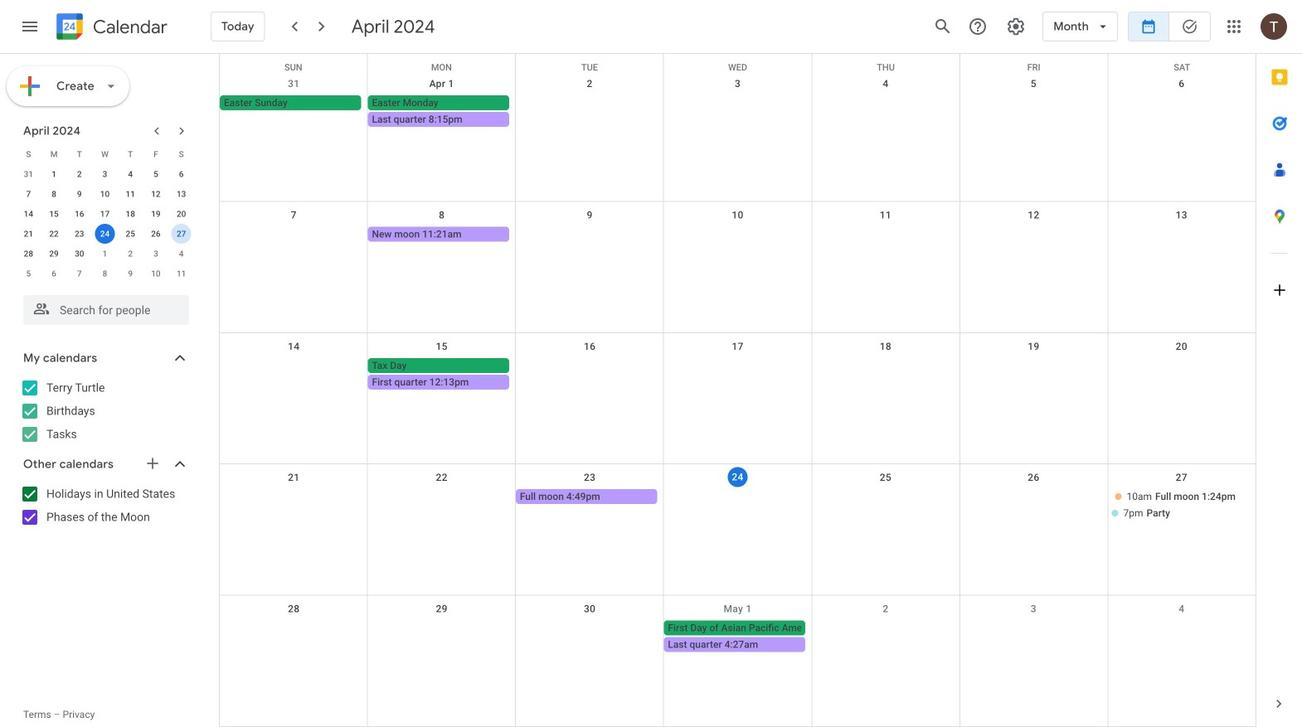 Task type: vqa. For each thing, say whether or not it's contained in the screenshot.
23 element
yes



Task type: describe. For each thing, give the bounding box(es) containing it.
12 element
[[146, 184, 166, 204]]

4 element
[[120, 164, 140, 184]]

2 element
[[69, 164, 89, 184]]

6 element
[[171, 164, 191, 184]]

heading inside calendar element
[[90, 17, 167, 37]]

may 6 element
[[44, 264, 64, 284]]

may 5 element
[[19, 264, 38, 284]]

may 2 element
[[120, 244, 140, 264]]

3 element
[[95, 164, 115, 184]]

30 element
[[69, 244, 89, 264]]

may 7 element
[[69, 264, 89, 284]]

13 element
[[171, 184, 191, 204]]

17 element
[[95, 204, 115, 224]]

16 element
[[69, 204, 89, 224]]

25 element
[[120, 224, 140, 244]]

26 element
[[146, 224, 166, 244]]

15 element
[[44, 204, 64, 224]]

other calendars list
[[3, 481, 206, 531]]

5 element
[[146, 164, 166, 184]]

may 3 element
[[146, 244, 166, 264]]

10 element
[[95, 184, 115, 204]]

7 element
[[19, 184, 38, 204]]

may 9 element
[[120, 264, 140, 284]]

may 1 element
[[95, 244, 115, 264]]



Task type: locate. For each thing, give the bounding box(es) containing it.
19 element
[[146, 204, 166, 224]]

grid
[[219, 54, 1256, 728]]

cell
[[368, 95, 516, 129], [516, 95, 664, 129], [664, 95, 812, 129], [812, 95, 960, 129], [960, 95, 1108, 129], [1108, 95, 1256, 129], [92, 224, 118, 244], [169, 224, 194, 244], [220, 227, 368, 243], [516, 227, 664, 243], [664, 227, 812, 243], [812, 227, 960, 243], [960, 227, 1108, 243], [1108, 227, 1256, 243], [220, 358, 368, 391], [368, 358, 516, 391], [516, 358, 664, 391], [664, 358, 812, 391], [812, 358, 960, 391], [960, 358, 1108, 391], [1108, 358, 1256, 391], [220, 490, 368, 523], [368, 490, 516, 523], [664, 490, 812, 523], [812, 490, 960, 523], [960, 490, 1108, 523], [1108, 490, 1256, 523], [220, 621, 368, 654], [368, 621, 516, 654], [516, 621, 664, 654], [664, 621, 812, 654], [812, 621, 960, 654], [960, 621, 1108, 654], [1108, 621, 1256, 654]]

8 element
[[44, 184, 64, 204]]

22 element
[[44, 224, 64, 244]]

11 element
[[120, 184, 140, 204]]

april 2024 grid
[[16, 144, 194, 284]]

27 element
[[171, 224, 191, 244]]

heading
[[90, 17, 167, 37]]

20 element
[[171, 204, 191, 224]]

28 element
[[19, 244, 38, 264]]

row
[[220, 54, 1256, 73], [220, 71, 1256, 202], [16, 144, 194, 164], [16, 164, 194, 184], [16, 184, 194, 204], [220, 202, 1256, 333], [16, 204, 194, 224], [16, 224, 194, 244], [16, 244, 194, 264], [16, 264, 194, 284], [220, 333, 1256, 465], [220, 465, 1256, 596], [220, 596, 1256, 728]]

1 element
[[44, 164, 64, 184]]

row group
[[16, 164, 194, 284]]

29 element
[[44, 244, 64, 264]]

settings menu image
[[1006, 17, 1026, 37]]

may 4 element
[[171, 244, 191, 264]]

tab list
[[1257, 54, 1302, 681]]

calendar element
[[53, 10, 167, 46]]

Search for people text field
[[33, 295, 179, 325]]

9 element
[[69, 184, 89, 204]]

23 element
[[69, 224, 89, 244]]

main drawer image
[[20, 17, 40, 37]]

my calendars list
[[3, 375, 206, 448]]

None search field
[[0, 289, 206, 325]]

18 element
[[120, 204, 140, 224]]

14 element
[[19, 204, 38, 224]]

add other calendars image
[[144, 455, 161, 472]]

march 31 element
[[19, 164, 38, 184]]

may 10 element
[[146, 264, 166, 284]]

24, today element
[[95, 224, 115, 244]]

may 11 element
[[171, 264, 191, 284]]

21 element
[[19, 224, 38, 244]]

may 8 element
[[95, 264, 115, 284]]



